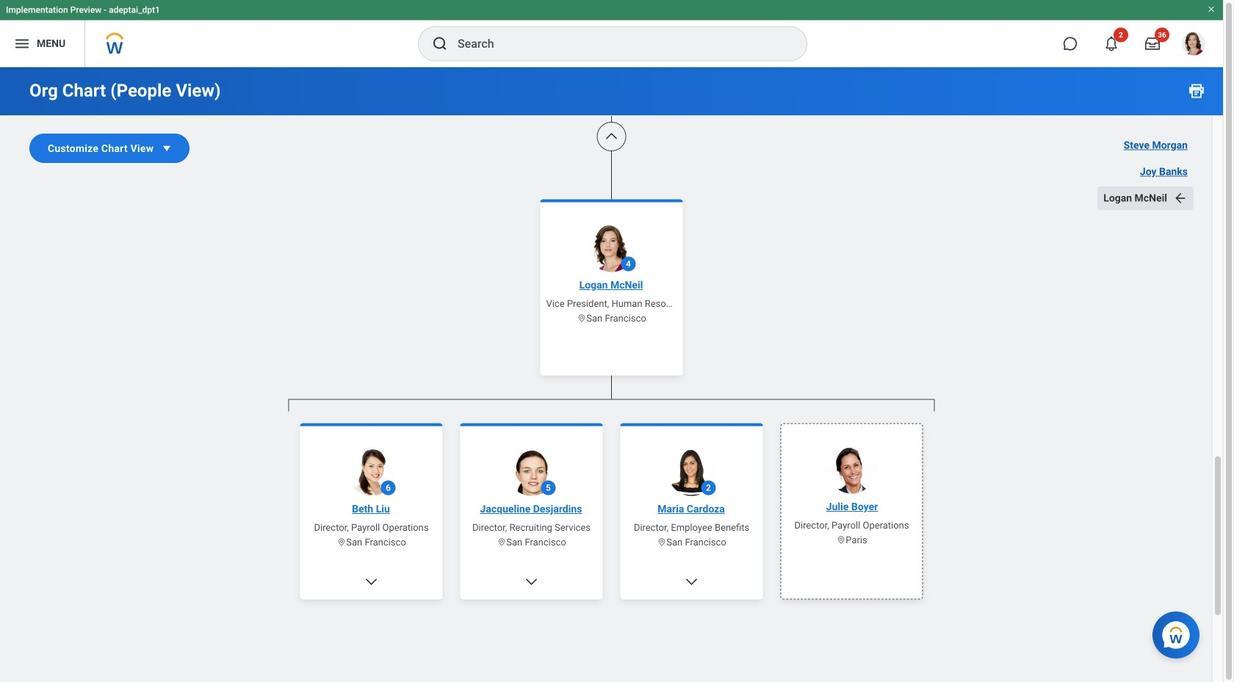 Task type: describe. For each thing, give the bounding box(es) containing it.
print org chart image
[[1188, 82, 1206, 100]]

notifications large image
[[1105, 36, 1119, 51]]

1 horizontal spatial location image
[[836, 536, 846, 545]]

0 horizontal spatial location image
[[497, 538, 507, 547]]

2 chevron down image from the left
[[524, 575, 539, 590]]

close environment banner image
[[1207, 5, 1216, 14]]

Search Workday  search field
[[458, 28, 777, 60]]

search image
[[431, 35, 449, 53]]

arrow left image
[[1174, 191, 1188, 206]]

1 chevron down image from the left
[[364, 575, 379, 590]]

location image for chevron down icon
[[657, 538, 667, 547]]

logan mcneil, logan mcneil, 4 direct reports element
[[288, 412, 935, 683]]

chevron down image
[[685, 575, 699, 590]]

inbox large image
[[1146, 36, 1160, 51]]



Task type: vqa. For each thing, say whether or not it's contained in the screenshot.
SEARCH WORKDAY search field
yes



Task type: locate. For each thing, give the bounding box(es) containing it.
0 horizontal spatial location image
[[337, 538, 346, 547]]

location image for 2nd chevron down image from the right
[[337, 538, 346, 547]]

justify image
[[13, 35, 31, 53]]

2 horizontal spatial location image
[[657, 538, 667, 547]]

0 horizontal spatial chevron down image
[[364, 575, 379, 590]]

1 horizontal spatial location image
[[577, 314, 587, 323]]

chevron up image
[[604, 129, 619, 144]]

location image
[[577, 314, 587, 323], [337, 538, 346, 547], [657, 538, 667, 547]]

caret down image
[[160, 141, 174, 156]]

1 horizontal spatial chevron down image
[[524, 575, 539, 590]]

banner
[[0, 0, 1224, 67]]

location image
[[836, 536, 846, 545], [497, 538, 507, 547]]

profile logan mcneil image
[[1182, 32, 1206, 58]]

main content
[[0, 0, 1224, 683]]

chevron down image
[[364, 575, 379, 590], [524, 575, 539, 590]]



